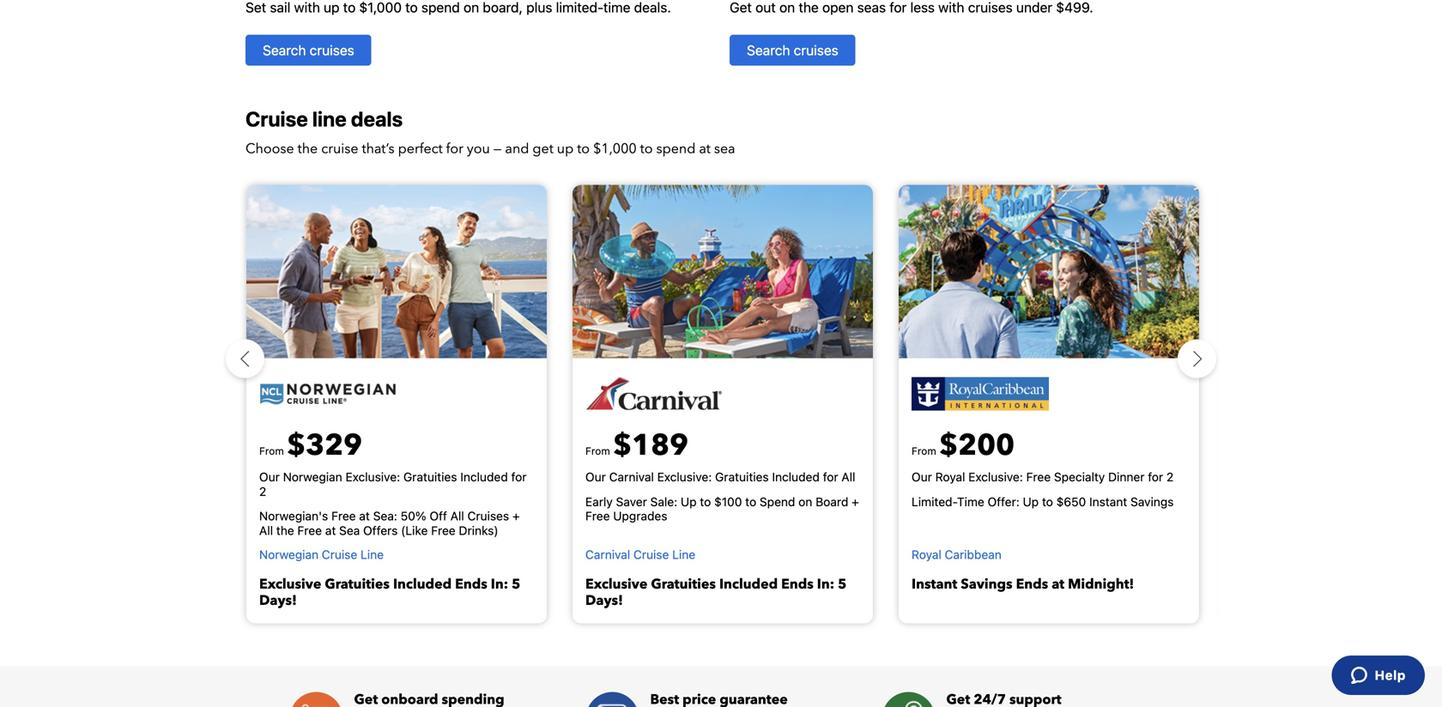 Task type: locate. For each thing, give the bounding box(es) containing it.
1 horizontal spatial search cruises
[[747, 42, 839, 58]]

savings down caribbean
[[961, 575, 1013, 594]]

1 in: from the left
[[491, 575, 508, 594]]

0 horizontal spatial +
[[513, 509, 520, 523]]

2 search cruises from the left
[[747, 42, 839, 58]]

0 horizontal spatial the
[[276, 524, 294, 538]]

included
[[460, 470, 508, 484], [772, 470, 820, 484], [393, 575, 452, 594], [719, 575, 778, 594]]

gratuities up off
[[403, 470, 457, 484]]

5
[[512, 575, 521, 594], [838, 575, 847, 594]]

1 horizontal spatial line
[[672, 548, 696, 562]]

2 from from the left
[[586, 445, 610, 457]]

norwegian down norwegian's
[[259, 548, 319, 562]]

0 horizontal spatial line
[[361, 548, 384, 562]]

200
[[958, 426, 1015, 466]]

search for 2nd search cruises link from the left
[[747, 42, 790, 58]]

free down off
[[431, 524, 456, 538]]

$1,000
[[593, 140, 637, 158]]

you
[[467, 140, 490, 158]]

our up early
[[586, 470, 606, 484]]

(like
[[401, 524, 428, 538]]

exclusive gratuities included ends in: 5 days! down carnival cruise line link
[[586, 575, 847, 611]]

choose
[[246, 140, 294, 158]]

search cruises
[[263, 42, 354, 58], [747, 42, 839, 58]]

from up limited-
[[912, 445, 937, 457]]

0 horizontal spatial up
[[681, 495, 697, 509]]

our up norwegian's
[[259, 470, 280, 484]]

1 horizontal spatial exclusive gratuities included ends in: 5 days!
[[586, 575, 847, 611]]

in: for 189
[[817, 575, 835, 594]]

ends for 189
[[781, 575, 814, 594]]

2 horizontal spatial our
[[912, 470, 932, 484]]

0 horizontal spatial 5
[[512, 575, 521, 594]]

line down sale:
[[672, 548, 696, 562]]

our inside our norwegian exclusive: gratuities included for 2
[[259, 470, 280, 484]]

from inside the from $ 200
[[912, 445, 937, 457]]

free down norwegian's
[[298, 524, 322, 538]]

off
[[430, 509, 447, 523]]

from $ 329
[[259, 426, 362, 466]]

0 horizontal spatial ends
[[455, 575, 488, 594]]

early
[[586, 495, 613, 509]]

1 days! from the left
[[259, 592, 297, 611]]

0 vertical spatial savings
[[1131, 495, 1174, 509]]

3 $ from the left
[[939, 426, 958, 466]]

2 days! from the left
[[586, 592, 623, 611]]

instant
[[1090, 495, 1128, 509], [912, 575, 958, 594]]

exclusive down carnival cruise line
[[586, 575, 648, 594]]

free
[[1027, 470, 1051, 484], [331, 509, 356, 523], [586, 509, 610, 523], [298, 524, 322, 538], [431, 524, 456, 538]]

2 our from the left
[[586, 470, 606, 484]]

$100
[[714, 495, 742, 509]]

2 exclusive: from the left
[[657, 470, 712, 484]]

1 horizontal spatial cruises
[[794, 42, 839, 58]]

1 horizontal spatial ends
[[781, 575, 814, 594]]

1 horizontal spatial $
[[613, 426, 632, 466]]

that's
[[362, 140, 395, 158]]

2 horizontal spatial all
[[842, 470, 856, 484]]

in:
[[491, 575, 508, 594], [817, 575, 835, 594]]

50%
[[401, 509, 426, 523]]

the down norwegian's
[[276, 524, 294, 538]]

carnival cruise line
[[586, 548, 696, 562]]

1 $ from the left
[[287, 426, 306, 466]]

0 vertical spatial norwegian
[[283, 470, 342, 484]]

$ down norwegian cruise line image
[[287, 426, 306, 466]]

0 vertical spatial the
[[298, 140, 318, 158]]

1 horizontal spatial savings
[[1131, 495, 1174, 509]]

early saver sale: up to $100 to spend on board + free upgrades
[[586, 495, 859, 523]]

1 vertical spatial savings
[[961, 575, 1013, 594]]

norwegian
[[283, 470, 342, 484], [259, 548, 319, 562]]

1 vertical spatial +
[[513, 509, 520, 523]]

up right sale:
[[681, 495, 697, 509]]

exclusive gratuities included ends in: 5 days! for 189
[[586, 575, 847, 611]]

from
[[259, 445, 284, 457], [586, 445, 610, 457], [912, 445, 937, 457]]

from for 329
[[259, 445, 284, 457]]

search cruises link
[[246, 35, 372, 66], [730, 35, 856, 66]]

all down norwegian's
[[259, 524, 273, 538]]

1 horizontal spatial our
[[586, 470, 606, 484]]

royal
[[936, 470, 965, 484], [912, 548, 942, 562]]

search cruises for 2nd search cruises link from the left
[[747, 42, 839, 58]]

2 horizontal spatial $
[[939, 426, 958, 466]]

sale:
[[651, 495, 678, 509]]

instant down the royal caribbean
[[912, 575, 958, 594]]

1 exclusive from the left
[[259, 575, 321, 594]]

in: down board
[[817, 575, 835, 594]]

up
[[681, 495, 697, 509], [1023, 495, 1039, 509]]

2 exclusive from the left
[[586, 575, 648, 594]]

2 ends from the left
[[781, 575, 814, 594]]

our for 189
[[586, 470, 606, 484]]

1 from from the left
[[259, 445, 284, 457]]

1 horizontal spatial 2
[[1167, 470, 1174, 484]]

+ right board
[[852, 495, 859, 509]]

get
[[533, 140, 554, 158]]

exclusive gratuities included ends in: 5 days! down the norwegian cruise line link
[[259, 575, 521, 611]]

the inside norwegian's free at sea: 50% off all cruises + all the free at sea offers (like free drinks)
[[276, 524, 294, 538]]

0 horizontal spatial in:
[[491, 575, 508, 594]]

2 horizontal spatial exclusive:
[[969, 470, 1023, 484]]

$
[[287, 426, 306, 466], [613, 426, 632, 466], [939, 426, 958, 466]]

to
[[577, 140, 590, 158], [640, 140, 653, 158], [700, 495, 711, 509], [745, 495, 757, 509], [1042, 495, 1053, 509]]

exclusive gratuities included ends in: 5 days!
[[259, 575, 521, 611], [586, 575, 847, 611]]

days! down norwegian cruise line
[[259, 592, 297, 611]]

our up limited-
[[912, 470, 932, 484]]

sea:
[[373, 509, 397, 523]]

days! for 329
[[259, 592, 297, 611]]

0 horizontal spatial search cruises
[[263, 42, 354, 58]]

1 horizontal spatial instant
[[1090, 495, 1128, 509]]

royal caribbean link
[[912, 548, 1187, 566]]

exclusive
[[259, 575, 321, 594], [586, 575, 648, 594]]

at
[[699, 140, 711, 158], [359, 509, 370, 523], [325, 524, 336, 538], [1052, 575, 1065, 594]]

our royal exclusive: free specialty dinner for 2
[[912, 470, 1174, 484]]

for
[[446, 140, 464, 158], [511, 470, 527, 484], [823, 470, 839, 484], [1148, 470, 1164, 484]]

search
[[263, 42, 306, 58], [747, 42, 790, 58]]

0 horizontal spatial from
[[259, 445, 284, 457]]

1 search from the left
[[263, 42, 306, 58]]

cruise
[[321, 140, 358, 158]]

exclusive down norwegian cruise line
[[259, 575, 321, 594]]

sea
[[714, 140, 735, 158]]

norwegian cruise line link
[[259, 548, 534, 566]]

1 horizontal spatial the
[[298, 140, 318, 158]]

2 horizontal spatial cruise
[[634, 548, 669, 562]]

from left 329
[[259, 445, 284, 457]]

cruises
[[468, 509, 509, 523]]

from inside from $ 189
[[586, 445, 610, 457]]

our
[[259, 470, 280, 484], [586, 470, 606, 484], [912, 470, 932, 484]]

carnival
[[609, 470, 654, 484], [586, 548, 630, 562]]

2 $ from the left
[[613, 426, 632, 466]]

1 ends from the left
[[455, 575, 488, 594]]

sea
[[339, 524, 360, 538]]

2 up norwegian's
[[259, 485, 266, 499]]

exclusive:
[[346, 470, 400, 484], [657, 470, 712, 484], [969, 470, 1023, 484]]

spend
[[760, 495, 795, 509]]

norwegian cruise line image
[[259, 383, 397, 406]]

royal inside "royal caribbean" link
[[912, 548, 942, 562]]

ends down "royal caribbean" link
[[1016, 575, 1049, 594]]

exclusive: up "offer:"
[[969, 470, 1023, 484]]

0 horizontal spatial cruise
[[246, 107, 308, 131]]

+
[[852, 495, 859, 509], [513, 509, 520, 523]]

and
[[505, 140, 529, 158]]

1 horizontal spatial up
[[1023, 495, 1039, 509]]

1 vertical spatial carnival
[[586, 548, 630, 562]]

midnight!
[[1068, 575, 1134, 594]]

1 horizontal spatial exclusive:
[[657, 470, 712, 484]]

+ inside 'early saver sale: up to $100 to spend on board + free upgrades'
[[852, 495, 859, 509]]

all
[[842, 470, 856, 484], [451, 509, 464, 523], [259, 524, 273, 538]]

189
[[632, 426, 689, 466]]

to left $100
[[700, 495, 711, 509]]

experts icon image
[[882, 693, 935, 707]]

norwegian's free at sea: 50% off all cruises + all the free at sea offers (like free drinks)
[[259, 509, 520, 538]]

0 horizontal spatial instant
[[912, 575, 958, 594]]

0 horizontal spatial search cruises link
[[246, 35, 372, 66]]

ends
[[455, 575, 488, 594], [781, 575, 814, 594], [1016, 575, 1049, 594]]

1 horizontal spatial days!
[[586, 592, 623, 611]]

to right up on the top
[[577, 140, 590, 158]]

exclusive: up sale:
[[657, 470, 712, 484]]

1 vertical spatial norwegian
[[259, 548, 319, 562]]

at left 'sea'
[[699, 140, 711, 158]]

savings down dinner
[[1131, 495, 1174, 509]]

1 vertical spatial royal
[[912, 548, 942, 562]]

1 horizontal spatial cruise
[[322, 548, 357, 562]]

limited-time offer: up to $650 instant savings
[[912, 495, 1174, 509]]

spend
[[656, 140, 696, 158]]

included up cruises
[[460, 470, 508, 484]]

up inside 'early saver sale: up to $100 to spend on board + free upgrades'
[[681, 495, 697, 509]]

0 horizontal spatial days!
[[259, 592, 297, 611]]

days!
[[259, 592, 297, 611], [586, 592, 623, 611]]

$ up limited-
[[939, 426, 958, 466]]

for for our norwegian exclusive: gratuities included for 2
[[511, 470, 527, 484]]

1 exclusive gratuities included ends in: 5 days! from the left
[[259, 575, 521, 611]]

2 inside our norwegian exclusive: gratuities included for 2
[[259, 485, 266, 499]]

3 from from the left
[[912, 445, 937, 457]]

in: down drinks)
[[491, 575, 508, 594]]

1 5 from the left
[[512, 575, 521, 594]]

free up sea
[[331, 509, 356, 523]]

days! down carnival cruise line
[[586, 592, 623, 611]]

up for 189
[[681, 495, 697, 509]]

$ for 329
[[287, 426, 306, 466]]

0 horizontal spatial savings
[[961, 575, 1013, 594]]

for for choose the cruise that's perfect for you — and get up to $1,000 to spend at sea
[[446, 140, 464, 158]]

1 horizontal spatial 5
[[838, 575, 847, 594]]

ends down carnival cruise line link
[[781, 575, 814, 594]]

the left cruise
[[298, 140, 318, 158]]

included up the on
[[772, 470, 820, 484]]

carnival up saver
[[609, 470, 654, 484]]

at left sea
[[325, 524, 336, 538]]

for inside our norwegian exclusive: gratuities included for 2
[[511, 470, 527, 484]]

cruises
[[310, 42, 354, 58], [794, 42, 839, 58]]

line
[[361, 548, 384, 562], [672, 548, 696, 562]]

all up board
[[842, 470, 856, 484]]

2 in: from the left
[[817, 575, 835, 594]]

1 horizontal spatial all
[[451, 509, 464, 523]]

line
[[312, 107, 347, 131]]

exclusive: for 200
[[969, 470, 1023, 484]]

1 horizontal spatial exclusive
[[586, 575, 648, 594]]

royal caribbean
[[912, 548, 1002, 562]]

norwegian's
[[259, 509, 328, 523]]

1 vertical spatial instant
[[912, 575, 958, 594]]

2 5 from the left
[[838, 575, 847, 594]]

1 horizontal spatial search
[[747, 42, 790, 58]]

$ up saver
[[613, 426, 632, 466]]

0 vertical spatial +
[[852, 495, 859, 509]]

2 horizontal spatial from
[[912, 445, 937, 457]]

instant down dinner
[[1090, 495, 1128, 509]]

0 horizontal spatial exclusive
[[259, 575, 321, 594]]

up right "offer:"
[[1023, 495, 1039, 509]]

2 line from the left
[[672, 548, 696, 562]]

1 vertical spatial the
[[276, 524, 294, 538]]

0 horizontal spatial our
[[259, 470, 280, 484]]

cruise
[[246, 107, 308, 131], [322, 548, 357, 562], [634, 548, 669, 562]]

exclusive for 329
[[259, 575, 321, 594]]

1 our from the left
[[259, 470, 280, 484]]

saver
[[616, 495, 647, 509]]

1 horizontal spatial in:
[[817, 575, 835, 594]]

list icon image
[[290, 693, 343, 707]]

from inside the from $ 329
[[259, 445, 284, 457]]

up
[[557, 140, 574, 158]]

norwegian down the from $ 329
[[283, 470, 342, 484]]

0 horizontal spatial all
[[259, 524, 273, 538]]

3 our from the left
[[912, 470, 932, 484]]

3 ends from the left
[[1016, 575, 1049, 594]]

1 line from the left
[[361, 548, 384, 562]]

search for second search cruises link from right
[[263, 42, 306, 58]]

our for 329
[[259, 470, 280, 484]]

1 search cruises from the left
[[263, 42, 354, 58]]

1 horizontal spatial search cruises link
[[730, 35, 856, 66]]

carnival down upgrades on the left bottom
[[586, 548, 630, 562]]

savings
[[1131, 495, 1174, 509], [961, 575, 1013, 594]]

free down early
[[586, 509, 610, 523]]

1 horizontal spatial from
[[586, 445, 610, 457]]

line down offers
[[361, 548, 384, 562]]

1 horizontal spatial +
[[852, 495, 859, 509]]

line for 189
[[672, 548, 696, 562]]

2
[[1167, 470, 1174, 484], [259, 485, 266, 499]]

3 exclusive: from the left
[[969, 470, 1023, 484]]

0 horizontal spatial cruises
[[310, 42, 354, 58]]

+ right cruises
[[513, 509, 520, 523]]

gratuities down norwegian cruise line
[[325, 575, 390, 594]]

2 horizontal spatial ends
[[1016, 575, 1049, 594]]

2 search from the left
[[747, 42, 790, 58]]

line for 329
[[361, 548, 384, 562]]

0 horizontal spatial exclusive:
[[346, 470, 400, 484]]

norwegian inside our norwegian exclusive: gratuities included for 2
[[283, 470, 342, 484]]

cruise up choose
[[246, 107, 308, 131]]

2 exclusive gratuities included ends in: 5 days! from the left
[[586, 575, 847, 611]]

from up early
[[586, 445, 610, 457]]

2 right dinner
[[1167, 470, 1174, 484]]

2 up from the left
[[1023, 495, 1039, 509]]

the
[[298, 140, 318, 158], [276, 524, 294, 538]]

gratuities
[[403, 470, 457, 484], [715, 470, 769, 484], [325, 575, 390, 594], [651, 575, 716, 594]]

royal left caribbean
[[912, 548, 942, 562]]

0 horizontal spatial search
[[263, 42, 306, 58]]

gratuities down carnival cruise line link
[[651, 575, 716, 594]]

0 horizontal spatial exclusive gratuities included ends in: 5 days!
[[259, 575, 521, 611]]

cruise down sea
[[322, 548, 357, 562]]

cruise down upgrades on the left bottom
[[634, 548, 669, 562]]

from for 200
[[912, 445, 937, 457]]

exclusive: inside our norwegian exclusive: gratuities included for 2
[[346, 470, 400, 484]]

deals
[[351, 107, 403, 131]]

0 horizontal spatial 2
[[259, 485, 266, 499]]

ends down drinks)
[[455, 575, 488, 594]]

$650
[[1057, 495, 1086, 509]]

offers
[[363, 524, 398, 538]]

1 up from the left
[[681, 495, 697, 509]]

0 horizontal spatial $
[[287, 426, 306, 466]]

1 exclusive: from the left
[[346, 470, 400, 484]]

all right off
[[451, 509, 464, 523]]

exclusive: up sea: at left
[[346, 470, 400, 484]]

royal up limited-
[[936, 470, 965, 484]]



Task type: describe. For each thing, give the bounding box(es) containing it.
cruise line deals
[[246, 107, 403, 131]]

our carnival exclusive: gratuities included for all
[[586, 470, 856, 484]]

offer:
[[988, 495, 1020, 509]]

ends for 329
[[455, 575, 488, 594]]

free inside 'early saver sale: up to $100 to spend on board + free upgrades'
[[586, 509, 610, 523]]

cruise for 189
[[634, 548, 669, 562]]

search cruises for second search cruises link from right
[[263, 42, 354, 58]]

carnival cruise line thumbnail image image
[[465, 185, 981, 359]]

included down carnival cruise line link
[[719, 575, 778, 594]]

norwegian cruise line thumbnail image image
[[139, 185, 654, 359]]

included inside our norwegian exclusive: gratuities included for 2
[[460, 470, 508, 484]]

our norwegian exclusive: gratuities included for 2
[[259, 470, 527, 499]]

wallet icon image
[[586, 693, 639, 707]]

to left $650
[[1042, 495, 1053, 509]]

to right $100
[[745, 495, 757, 509]]

0 vertical spatial instant
[[1090, 495, 1128, 509]]

from $ 189
[[586, 426, 689, 466]]

at left sea: at left
[[359, 509, 370, 523]]

gratuities up $100
[[715, 470, 769, 484]]

—
[[494, 140, 502, 158]]

royal caribbean image
[[912, 377, 1049, 411]]

exclusive: for 189
[[657, 470, 712, 484]]

1 cruises from the left
[[310, 42, 354, 58]]

+ inside norwegian's free at sea: 50% off all cruises + all the free at sea offers (like free drinks)
[[513, 509, 520, 523]]

to left spend
[[640, 140, 653, 158]]

carnival cruise line link
[[586, 548, 860, 566]]

1 search cruises link from the left
[[246, 35, 372, 66]]

2 search cruises link from the left
[[730, 35, 856, 66]]

norwegian cruise line
[[259, 548, 384, 562]]

exclusive: for 329
[[346, 470, 400, 484]]

royal caribbean thumbnail image image
[[792, 185, 1307, 359]]

included down the norwegian cruise line link
[[393, 575, 452, 594]]

5 for 329
[[512, 575, 521, 594]]

drinks)
[[459, 524, 498, 538]]

0 vertical spatial carnival
[[609, 470, 654, 484]]

exclusive for 189
[[586, 575, 648, 594]]

for for our carnival exclusive: gratuities included for all
[[823, 470, 839, 484]]

caribbean
[[945, 548, 1002, 562]]

gratuities inside our norwegian exclusive: gratuities included for 2
[[403, 470, 457, 484]]

days! for 189
[[586, 592, 623, 611]]

5 for 189
[[838, 575, 847, 594]]

in: for 329
[[491, 575, 508, 594]]

0 vertical spatial royal
[[936, 470, 965, 484]]

choose the cruise that's perfect for you — and get up to $1,000 to spend at sea
[[246, 140, 735, 158]]

board
[[816, 495, 849, 509]]

all for off
[[451, 509, 464, 523]]

329
[[306, 426, 362, 466]]

on
[[799, 495, 813, 509]]

limited-
[[912, 495, 957, 509]]

perfect
[[398, 140, 443, 158]]

up for 200
[[1023, 495, 1039, 509]]

from for 189
[[586, 445, 610, 457]]

from $ 200
[[912, 426, 1015, 466]]

all for for
[[842, 470, 856, 484]]

our for 200
[[912, 470, 932, 484]]

carnival cruise line image
[[586, 376, 723, 412]]

2 cruises from the left
[[794, 42, 839, 58]]

time
[[957, 495, 985, 509]]

specialty
[[1054, 470, 1105, 484]]

$ for 200
[[939, 426, 958, 466]]

free up the limited-time offer: up to $650 instant savings on the bottom right of page
[[1027, 470, 1051, 484]]

cruise for 329
[[322, 548, 357, 562]]

$ for 189
[[613, 426, 632, 466]]

at down "royal caribbean" link
[[1052, 575, 1065, 594]]

dinner
[[1109, 470, 1145, 484]]

instant savings ends at  midnight!
[[912, 575, 1134, 594]]

exclusive gratuities included ends in: 5 days! for 329
[[259, 575, 521, 611]]

upgrades
[[613, 509, 668, 523]]



Task type: vqa. For each thing, say whether or not it's contained in the screenshot.


